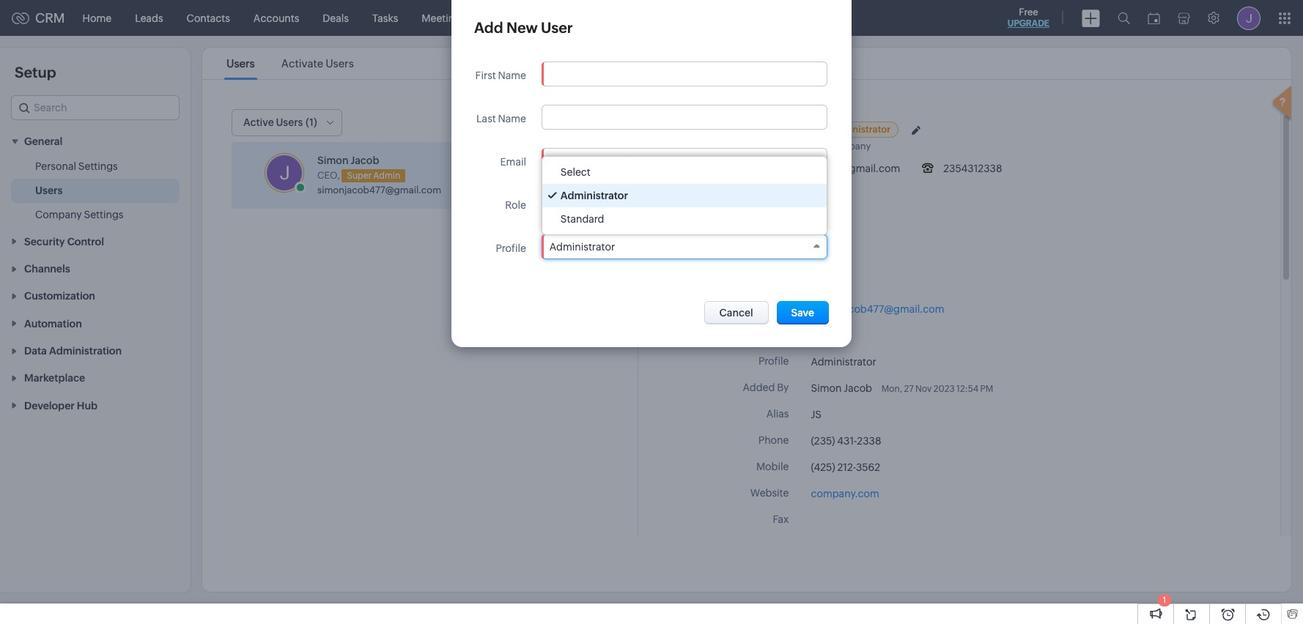 Task type: locate. For each thing, give the bounding box(es) containing it.
0 vertical spatial simon jacob
[[747, 122, 814, 135]]

users down the personal
[[35, 185, 63, 197]]

431-
[[838, 435, 857, 447]]

calendar image
[[1148, 12, 1161, 24]]

2 horizontal spatial users
[[326, 57, 354, 70]]

save button
[[777, 301, 829, 325]]

email up role
[[500, 156, 526, 168]]

general
[[24, 136, 63, 148]]

by
[[777, 382, 789, 394]]

1 vertical spatial users link
[[35, 184, 63, 198]]

simonjacob477@gmail.com
[[767, 163, 901, 174], [317, 184, 441, 195], [811, 304, 945, 315]]

leads
[[135, 12, 163, 24]]

settings
[[78, 161, 118, 173], [84, 209, 123, 221]]

calls
[[490, 12, 513, 24]]

1 vertical spatial email
[[763, 303, 789, 315]]

0 vertical spatial first name
[[476, 70, 526, 81]]

list box
[[542, 157, 827, 235]]

1 vertical spatial settings
[[84, 209, 123, 221]]

settings down general dropdown button
[[78, 161, 118, 173]]

profile up added by on the bottom
[[759, 356, 789, 367]]

first name up last name
[[476, 70, 526, 81]]

free
[[1019, 7, 1039, 18]]

0 vertical spatial simonjacob477@gmail.com link
[[317, 184, 441, 195]]

users down contacts link
[[227, 57, 255, 70]]

simon up js
[[811, 383, 842, 394]]

administrator up standard
[[561, 190, 628, 202]]

1 vertical spatial simonjacob477@gmail.com
[[317, 184, 441, 195]]

first
[[476, 70, 496, 81], [738, 250, 759, 262]]

3562
[[856, 462, 881, 474]]

added by
[[743, 382, 789, 394]]

simon for administrator
[[747, 122, 780, 135]]

calls link
[[478, 0, 524, 36]]

administrator option
[[542, 184, 827, 207]]

meetings link
[[410, 0, 478, 36]]

0 horizontal spatial first
[[476, 70, 496, 81]]

administrator down standard
[[550, 241, 615, 253]]

personal settings link
[[35, 159, 118, 174]]

0 horizontal spatial users link
[[35, 184, 63, 198]]

2 horizontal spatial simon
[[811, 383, 842, 394]]

standard option
[[542, 207, 827, 231]]

name up 'save' button
[[761, 250, 789, 262]]

email left save
[[763, 303, 789, 315]]

0 vertical spatial first
[[476, 70, 496, 81]]

2338
[[857, 435, 882, 447]]

search image
[[1118, 12, 1130, 24]]

1 horizontal spatial first name
[[738, 250, 789, 262]]

user
[[575, 118, 597, 129]]

contacts link
[[175, 0, 242, 36]]

admin
[[373, 171, 400, 181]]

settings down personal settings link
[[84, 209, 123, 221]]

An invitation will be sent to this email address. text field
[[542, 149, 827, 172]]

first name up cancel
[[738, 250, 789, 262]]

settings inside company settings 'link'
[[84, 209, 123, 221]]

0 horizontal spatial profile
[[496, 243, 526, 254]]

settings inside personal settings link
[[78, 161, 118, 173]]

simon
[[747, 122, 780, 135], [317, 155, 349, 166], [811, 383, 842, 394]]

1 vertical spatial profile
[[759, 356, 789, 367]]

0 horizontal spatial email
[[500, 156, 526, 168]]

simon jacob up js
[[811, 383, 872, 394]]

deals link
[[311, 0, 361, 36]]

administrator for simon jacob
[[829, 124, 891, 135]]

simon jacob up the at
[[747, 122, 814, 135]]

fax
[[773, 514, 789, 526]]

administrator up js
[[811, 356, 877, 368]]

1 vertical spatial simon jacob
[[811, 383, 872, 394]]

users
[[227, 57, 255, 70], [326, 57, 354, 70], [35, 185, 63, 197]]

personal
[[35, 161, 76, 173]]

name up last name
[[498, 70, 526, 81]]

1 horizontal spatial first
[[738, 250, 759, 262]]

home
[[83, 12, 112, 24]]

simon up 'ceo'
[[747, 122, 780, 135]]

jacob inside simon jacob ceo, super admin simonjacob477@gmail.com
[[351, 155, 379, 166]]

reports link
[[524, 0, 585, 36]]

ceo at company company
[[747, 141, 871, 152]]

activate users
[[281, 57, 354, 70]]

users inside general region
[[35, 185, 63, 197]]

role
[[505, 199, 526, 211]]

2 horizontal spatial company
[[828, 141, 871, 152]]

0 horizontal spatial company
[[35, 209, 82, 221]]

profile down role
[[496, 243, 526, 254]]

users link
[[224, 57, 257, 70], [35, 184, 63, 198]]

0 vertical spatial simon
[[747, 122, 780, 135]]

profile
[[496, 243, 526, 254], [759, 356, 789, 367]]

website
[[750, 488, 789, 499]]

company
[[783, 141, 826, 152], [828, 141, 871, 152], [35, 209, 82, 221]]

name
[[498, 70, 526, 81], [498, 113, 526, 125], [761, 250, 789, 262]]

0 horizontal spatial simon
[[317, 155, 349, 166]]

1 vertical spatial simon
[[317, 155, 349, 166]]

mobile
[[757, 461, 789, 473]]

1 vertical spatial name
[[498, 113, 526, 125]]

first up last
[[476, 70, 496, 81]]

activate
[[281, 57, 323, 70]]

name right last
[[498, 113, 526, 125]]

jacob
[[783, 122, 814, 135], [351, 155, 379, 166], [811, 251, 840, 262], [844, 383, 872, 394]]

email
[[500, 156, 526, 168], [763, 303, 789, 315]]

jacob up super
[[351, 155, 379, 166]]

1 horizontal spatial users link
[[224, 57, 257, 70]]

mon,
[[882, 384, 903, 394]]

0 horizontal spatial users
[[35, 185, 63, 197]]

administrator for profile
[[811, 356, 877, 368]]

1 vertical spatial simonjacob477@gmail.com link
[[811, 304, 945, 315]]

logo image
[[12, 12, 29, 24]]

simon jacob
[[747, 122, 814, 135], [811, 383, 872, 394]]

cancel button
[[704, 301, 769, 325]]

users link down contacts link
[[224, 57, 257, 70]]

save
[[791, 307, 815, 319]]

pm
[[981, 384, 994, 394]]

first up cancel
[[738, 250, 759, 262]]

phone
[[759, 435, 789, 446]]

simon up ceo,
[[317, 155, 349, 166]]

2 vertical spatial simon
[[811, 383, 842, 394]]

company settings
[[35, 209, 123, 221]]

profile image
[[1238, 6, 1261, 30]]

simon jacob for administrator
[[747, 122, 814, 135]]

users right activate
[[326, 57, 354, 70]]

list
[[213, 48, 367, 79]]

users link down the personal
[[35, 184, 63, 198]]

hide details link
[[661, 197, 728, 208]]

simonjacob477@gmail.com link
[[317, 184, 441, 195], [811, 304, 945, 315]]

simon jacob for mon, 27 nov 2023 12:54 pm
[[811, 383, 872, 394]]

ceo
[[747, 141, 767, 152]]

administrator up company company link
[[829, 124, 891, 135]]

list box containing select
[[542, 157, 827, 235]]

first name
[[476, 70, 526, 81], [738, 250, 789, 262]]

None text field
[[542, 62, 827, 86], [542, 106, 827, 129], [542, 192, 827, 216], [542, 62, 827, 86], [542, 106, 827, 129], [542, 192, 827, 216]]

2354312338
[[944, 163, 1003, 174]]

1 horizontal spatial simon
[[747, 122, 780, 135]]

hide details
[[661, 197, 714, 208]]

administrator
[[829, 124, 891, 135], [561, 190, 628, 202], [550, 241, 615, 253], [811, 356, 877, 368]]

212-
[[838, 462, 856, 474]]

active users (1)
[[243, 117, 317, 128]]

simon inside simon jacob ceo, super admin simonjacob477@gmail.com
[[317, 155, 349, 166]]

0 vertical spatial settings
[[78, 161, 118, 173]]

settings for company settings
[[84, 209, 123, 221]]

administrator inside option
[[561, 190, 628, 202]]



Task type: describe. For each thing, give the bounding box(es) containing it.
super
[[347, 171, 372, 181]]

last
[[477, 113, 496, 125]]

details
[[684, 197, 714, 208]]

last name
[[477, 113, 526, 125]]

users (1)
[[276, 117, 317, 128]]

hide
[[661, 197, 682, 208]]

company company link
[[783, 141, 875, 152]]

0 vertical spatial name
[[498, 70, 526, 81]]

company.com link
[[811, 488, 880, 500]]

company inside 'link'
[[35, 209, 82, 221]]

(425)
[[811, 462, 835, 474]]

alias
[[767, 408, 789, 420]]

free upgrade
[[1008, 7, 1050, 29]]

settings for personal settings
[[78, 161, 118, 173]]

setup
[[15, 64, 56, 81]]

contacts
[[187, 12, 230, 24]]

company.com
[[811, 488, 880, 500]]

(425) 212-3562
[[811, 462, 881, 474]]

0 vertical spatial email
[[500, 156, 526, 168]]

administrator inside administrator field
[[550, 241, 615, 253]]

active
[[243, 117, 274, 128]]

jacob up ceo at company company
[[783, 122, 814, 135]]

simon jacob ceo, super admin simonjacob477@gmail.com
[[317, 155, 441, 195]]

0 horizontal spatial simonjacob477@gmail.com link
[[317, 184, 441, 195]]

simon for mon, 27 nov 2023 12:54 pm
[[811, 383, 842, 394]]

administrator for select
[[561, 190, 628, 202]]

new
[[551, 118, 573, 129]]

standard
[[561, 213, 604, 225]]

0 vertical spatial users link
[[224, 57, 257, 70]]

select
[[561, 166, 591, 178]]

2 vertical spatial name
[[761, 250, 789, 262]]

Administrator field
[[542, 235, 828, 260]]

at
[[771, 141, 779, 152]]

1 vertical spatial first
[[738, 250, 759, 262]]

upgrade
[[1008, 18, 1050, 29]]

added
[[743, 382, 775, 394]]

list containing users
[[213, 48, 367, 79]]

deals
[[323, 12, 349, 24]]

2023
[[934, 384, 955, 394]]

tasks link
[[361, 0, 410, 36]]

0 vertical spatial simonjacob477@gmail.com
[[767, 163, 901, 174]]

search element
[[1109, 0, 1139, 36]]

crm link
[[12, 10, 65, 26]]

12:54
[[957, 384, 979, 394]]

jacob left the mon, at right bottom
[[844, 383, 872, 394]]

profile element
[[1229, 0, 1270, 36]]

new user
[[551, 118, 597, 129]]

(235) 431-2338
[[811, 435, 882, 447]]

new user button
[[529, 112, 612, 136]]

2 vertical spatial simonjacob477@gmail.com
[[811, 304, 945, 315]]

tasks
[[372, 12, 398, 24]]

1 horizontal spatial users
[[227, 57, 255, 70]]

ceo,
[[317, 170, 340, 181]]

personal settings
[[35, 161, 118, 173]]

(235)
[[811, 435, 835, 447]]

1 horizontal spatial simonjacob477@gmail.com link
[[811, 304, 945, 315]]

home link
[[71, 0, 123, 36]]

1 horizontal spatial company
[[783, 141, 826, 152]]

0 horizontal spatial first name
[[476, 70, 526, 81]]

accounts
[[254, 12, 299, 24]]

general region
[[0, 155, 191, 228]]

meetings
[[422, 12, 466, 24]]

jacob up 'save' button
[[811, 251, 840, 262]]

js
[[811, 409, 822, 421]]

accounts link
[[242, 0, 311, 36]]

1 vertical spatial first name
[[738, 250, 789, 262]]

1 horizontal spatial profile
[[759, 356, 789, 367]]

mon, 27 nov 2023 12:54 pm
[[882, 384, 994, 394]]

cancel
[[720, 307, 753, 319]]

leads link
[[123, 0, 175, 36]]

select option
[[542, 161, 827, 184]]

27
[[904, 384, 914, 394]]

reports
[[536, 12, 574, 24]]

crm
[[35, 10, 65, 26]]

nov
[[916, 384, 932, 394]]

activate users link
[[279, 57, 356, 70]]

general button
[[0, 128, 191, 155]]

company settings link
[[35, 208, 123, 222]]

0 vertical spatial profile
[[496, 243, 526, 254]]

1 horizontal spatial email
[[763, 303, 789, 315]]



Task type: vqa. For each thing, say whether or not it's contained in the screenshot.
'Simon Jacob' to the bottom
yes



